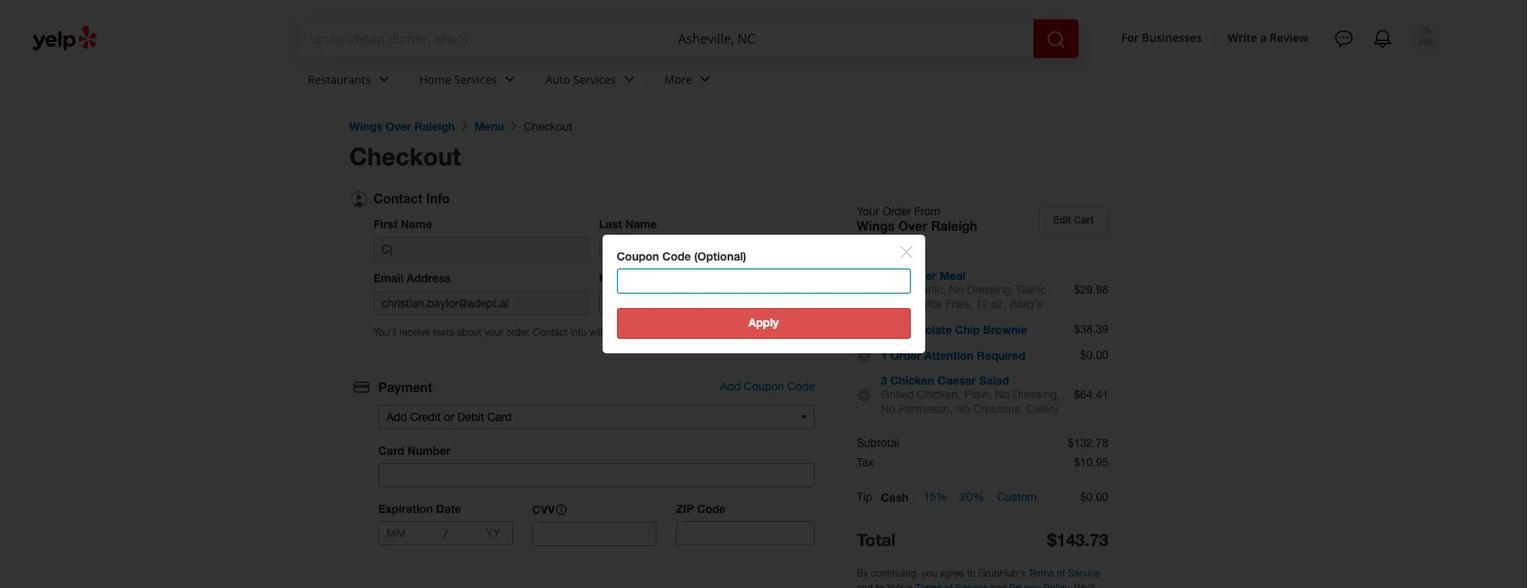 Task type: describe. For each thing, give the bounding box(es) containing it.
raleigh inside 'your order from wings over raleigh'
[[932, 218, 978, 233]]

1 $0.00 from the top
[[1081, 349, 1109, 362]]

write a review link
[[1222, 23, 1316, 52]]

your order from wings over raleigh
[[857, 205, 978, 233]]

wings inside 'your order from wings over raleigh'
[[857, 218, 895, 233]]

menu link
[[475, 119, 505, 133]]

notifications image
[[1374, 29, 1393, 48]]

checkout region
[[345, 137, 1124, 588]]

custom button
[[998, 491, 1037, 506]]

11
[[881, 323, 894, 337]]

caesar
[[938, 374, 976, 387]]

beer
[[909, 312, 932, 325]]

subtotal
[[857, 437, 900, 450]]

0 vertical spatial checkout
[[524, 120, 573, 133]]

name for first name
[[401, 217, 432, 230]]

0 vertical spatial   text field
[[678, 30, 1021, 48]]

you
[[922, 569, 938, 580]]

coupon inside × dialog
[[617, 250, 660, 264]]

First Name text field
[[374, 237, 590, 261]]

chicken
[[891, 374, 935, 387]]

for
[[1122, 30, 1140, 45]]

0 horizontal spatial over
[[386, 119, 411, 133]]

cvv
[[533, 503, 555, 517]]

$10.95
[[1074, 456, 1109, 469]]

of
[[1057, 569, 1066, 580]]

notifications image
[[1374, 29, 1393, 48]]

garlic,
[[914, 283, 946, 296]]

zip code
[[676, 502, 726, 516]]

ZIP Code text field
[[676, 522, 815, 546]]

last name
[[599, 217, 657, 230]]

Expiration month text field
[[379, 522, 413, 545]]

20%
[[961, 491, 985, 504]]

will
[[589, 327, 603, 338]]

15%
[[924, 491, 948, 504]]

search image
[[1046, 30, 1066, 49]]

continuing,
[[871, 569, 919, 580]]

$38.39
[[1074, 323, 1109, 336]]

card
[[379, 444, 405, 458]]

barq's
[[1010, 298, 1043, 311]]

edit cart button
[[1039, 206, 1109, 234]]

date
[[436, 502, 462, 516]]

1
[[881, 349, 888, 363]]

coupon inside checkout "region"
[[744, 380, 785, 393]]

chocolate
[[897, 323, 952, 337]]

a
[[1261, 30, 1268, 45]]

apply button
[[617, 308, 911, 339]]

0 horizontal spatial wings
[[349, 119, 383, 133]]

2 4 tender meal cajun garlic, no dressing, garlic parm waffle fries, 12 oz. barq's root beer
[[881, 269, 1047, 325]]

waffle inside 2 4 tender meal cajun garlic, no dressing, garlic parm waffle fries, 12 oz. barq's root beer
[[911, 298, 943, 311]]

grubhub's
[[979, 569, 1026, 580]]

loaded
[[956, 417, 994, 430]]

croutons,
[[974, 403, 1024, 416]]

number for phone number
[[637, 271, 680, 285]]

no up loaded
[[956, 403, 971, 416]]

chip
[[955, 323, 980, 337]]

checkout inside "region"
[[349, 142, 461, 171]]

info
[[426, 190, 450, 206]]

order.
[[506, 327, 531, 338]]

about
[[457, 327, 482, 338]]

number for card number
[[408, 444, 451, 458]]

0 horizontal spatial to
[[641, 327, 649, 338]]

dressing, inside 3 chicken caesar salad grilled chicken, plain, no dressing, no parmesan, no croutons, celery sticks ($1.49), loaded waffle fries ($6.99)
[[1013, 388, 1061, 401]]

total
[[857, 531, 896, 551]]

receive
[[400, 327, 430, 338]]

order for required
[[891, 349, 922, 363]]

tacos, cheap dinner, Max's text field
[[310, 30, 653, 48]]

tender
[[900, 269, 937, 282]]

phone number
[[599, 271, 680, 285]]

write a review
[[1228, 30, 1309, 45]]

add
[[720, 380, 741, 393]]

write
[[1228, 30, 1258, 45]]

brownie
[[984, 323, 1028, 337]]

by continuing, you agree to grubhub's terms of service
[[857, 569, 1101, 580]]

messages image
[[1335, 29, 1354, 48]]

1 vertical spatial code
[[788, 380, 815, 393]]

1 order attention required
[[881, 349, 1026, 363]]

× dialog
[[0, 0, 1528, 588]]

3 chicken caesar salad grilled chicken, plain, no dressing, no parmesan, no croutons, celery sticks ($1.49), loaded waffle fries ($6.99)
[[881, 374, 1061, 445]]

terms of service link
[[1029, 569, 1101, 580]]

cart
[[1075, 213, 1094, 226]]

coupon code (optional)
[[617, 250, 747, 264]]

address, neighborhood, city, state or zip text field
[[678, 30, 1021, 48]]

messages image
[[1335, 29, 1354, 48]]

cash button
[[881, 491, 909, 506]]

($1.49),
[[915, 417, 953, 430]]

last
[[599, 217, 623, 230]]

add coupon code
[[720, 380, 815, 393]]

add coupon code link
[[720, 380, 815, 393]]

email address
[[374, 271, 451, 285]]

4
[[891, 269, 897, 282]]

  text field inside × dialog
[[617, 269, 911, 293]]

your
[[857, 205, 880, 218]]

fries,
[[946, 298, 973, 311]]

address
[[407, 271, 451, 285]]

businesses
[[1143, 30, 1203, 45]]

info
[[571, 327, 587, 338]]

parm
[[881, 298, 908, 311]]

name for last name
[[626, 217, 657, 230]]

1 horizontal spatial contact
[[534, 327, 568, 338]]

texts
[[433, 327, 454, 338]]

garlic
[[1018, 283, 1047, 296]]

12
[[976, 298, 989, 311]]

you'll
[[374, 327, 397, 338]]

first name
[[374, 217, 432, 230]]

0 vertical spatial raleigh
[[415, 119, 455, 133]]



Task type: locate. For each thing, give the bounding box(es) containing it.
sticks
[[881, 417, 912, 430]]

root
[[881, 312, 906, 325]]

no
[[950, 283, 964, 296], [996, 388, 1010, 401], [881, 403, 896, 416], [956, 403, 971, 416]]

for businesses
[[1122, 30, 1203, 45]]

1 horizontal spatial number
[[637, 271, 680, 285]]

to
[[641, 327, 649, 338], [967, 569, 976, 580]]

cash
[[881, 491, 909, 505]]

terms
[[1029, 569, 1055, 580]]

fries
[[1032, 417, 1056, 430]]

CVV text field
[[533, 522, 657, 547]]

0 vertical spatial $0.00
[[1081, 349, 1109, 362]]

card number
[[379, 444, 451, 458]]

3
[[881, 374, 888, 387]]

0 horizontal spatial code
[[663, 250, 691, 264]]

parmesan,
[[899, 403, 953, 416]]

0 vertical spatial over
[[386, 119, 411, 133]]

coupon
[[617, 250, 660, 264], [744, 380, 785, 393]]

checkout down the wings over raleigh link
[[349, 142, 461, 171]]

search image
[[1046, 30, 1066, 49]]

meal
[[940, 269, 966, 282]]

0 vertical spatial number
[[637, 271, 680, 285]]

2
[[881, 269, 888, 282]]

0 vertical spatial to
[[641, 327, 649, 338]]

by
[[857, 569, 869, 580]]

name right last
[[626, 217, 657, 230]]

waffle inside 3 chicken caesar salad grilled chicken, plain, no dressing, no parmesan, no croutons, celery sticks ($1.49), loaded waffle fries ($6.99)
[[997, 417, 1029, 430]]

0 horizontal spatial waffle
[[911, 298, 943, 311]]

$0.00
[[1081, 349, 1109, 362], [1081, 491, 1109, 504]]

first
[[374, 217, 398, 230]]

agree
[[940, 569, 965, 580]]

coupon up the phone number at the left of the page
[[617, 250, 660, 264]]

Expiration year text field
[[479, 522, 512, 545]]

code for zip code
[[697, 502, 726, 516]]

zip
[[676, 502, 694, 516]]

0 horizontal spatial contact
[[374, 190, 423, 206]]

1 horizontal spatial wings
[[857, 218, 895, 233]]

waffle down croutons,
[[997, 417, 1029, 430]]

0 vertical spatial wings
[[349, 119, 383, 133]]

15% button
[[924, 491, 948, 506]]

raleigh left 'menu'
[[415, 119, 455, 133]]

2 horizontal spatial code
[[788, 380, 815, 393]]

0 vertical spatial coupon
[[617, 250, 660, 264]]

$143.73
[[1048, 531, 1109, 551]]

tax
[[857, 456, 874, 469]]

20% button
[[961, 491, 985, 506]]

1 vertical spatial checkout
[[349, 142, 461, 171]]

0 horizontal spatial checkout
[[349, 142, 461, 171]]

0 vertical spatial order
[[883, 205, 912, 218]]

no up croutons,
[[996, 388, 1010, 401]]

review
[[1270, 30, 1309, 45]]

1 horizontal spatial name
[[626, 217, 657, 230]]

email
[[374, 271, 404, 285]]

contact info
[[374, 190, 450, 206]]

None search field
[[297, 19, 1098, 58]]

menu
[[475, 119, 505, 133]]

0 vertical spatial dressing,
[[967, 283, 1015, 296]]

dressing,
[[967, 283, 1015, 296], [1013, 388, 1061, 401]]

raleigh
[[415, 119, 455, 133], [932, 218, 978, 233]]

wings over raleigh link
[[349, 119, 455, 133]]

1 horizontal spatial to
[[967, 569, 976, 580]]

$0.00 down $38.39
[[1081, 349, 1109, 362]]

×
[[898, 233, 916, 267]]

1 vertical spatial contact
[[534, 327, 568, 338]]

$29.98
[[1074, 283, 1109, 296]]

what is cvv? image
[[555, 504, 568, 517]]

  text field
[[310, 30, 653, 48]]

order right 1
[[891, 349, 922, 363]]

1 vertical spatial wings
[[857, 218, 895, 233]]

code right "zip"
[[697, 502, 726, 516]]

raleigh up meal
[[932, 218, 978, 233]]

$64.41
[[1074, 388, 1109, 401]]

2 vertical spatial code
[[697, 502, 726, 516]]

over inside 'your order from wings over raleigh'
[[899, 218, 928, 233]]

attention
[[925, 349, 974, 363]]

from
[[915, 205, 941, 218]]

Email Address email field
[[374, 291, 590, 315]]

1 vertical spatial raleigh
[[932, 218, 978, 233]]

payment
[[379, 379, 433, 394]]

1 horizontal spatial coupon
[[744, 380, 785, 393]]

be
[[606, 327, 617, 338]]

(optional)
[[694, 250, 747, 264]]

code up the phone number at the left of the page
[[663, 250, 691, 264]]

1 horizontal spatial raleigh
[[932, 218, 978, 233]]

1 vertical spatial coupon
[[744, 380, 785, 393]]

$132.78
[[1068, 437, 1109, 450]]

phone
[[599, 271, 634, 285]]

checkout
[[524, 120, 573, 133], [349, 142, 461, 171]]

oz.
[[992, 298, 1007, 311]]

chicken,
[[917, 388, 962, 401]]

dressing, up celery
[[1013, 388, 1061, 401]]

number right "card"
[[408, 444, 451, 458]]

contact up first name
[[374, 190, 423, 206]]

coupon right add
[[744, 380, 785, 393]]

over up contact info
[[386, 119, 411, 133]]

number down coupon code (optional)
[[637, 271, 680, 285]]

Last Name text field
[[599, 237, 815, 261]]

1 horizontal spatial over
[[899, 218, 928, 233]]

2 name from the left
[[626, 217, 657, 230]]

1 vertical spatial $0.00
[[1081, 491, 1109, 504]]

no down meal
[[950, 283, 964, 296]]

0 horizontal spatial coupon
[[617, 250, 660, 264]]

to right sent
[[641, 327, 649, 338]]

order for wings
[[883, 205, 912, 218]]

fulfillment.
[[733, 327, 777, 338]]

order inside 'your order from wings over raleigh'
[[883, 205, 912, 218]]

no up sticks
[[881, 403, 896, 416]]

service
[[1069, 569, 1101, 580]]

1 horizontal spatial waffle
[[997, 417, 1029, 430]]

$0.00 down $10.95
[[1081, 491, 1109, 504]]

over right "your" on the right top of the page
[[899, 218, 928, 233]]

code right add
[[788, 380, 815, 393]]

2 $0.00 from the top
[[1081, 491, 1109, 504]]

code inside × dialog
[[663, 250, 691, 264]]

to right agree
[[967, 569, 976, 580]]

1 vertical spatial   text field
[[617, 269, 911, 293]]

apply
[[749, 315, 779, 329]]

salad
[[980, 374, 1010, 387]]

1 vertical spatial to
[[967, 569, 976, 580]]

dressing, inside 2 4 tender meal cajun garlic, no dressing, garlic parm waffle fries, 12 oz. barq's root beer
[[967, 283, 1015, 296]]

cajun
[[881, 283, 911, 296]]

/
[[443, 526, 448, 543]]

1 name from the left
[[401, 217, 432, 230]]

checkout right 'menu'
[[524, 120, 573, 133]]

0 vertical spatial waffle
[[911, 298, 943, 311]]

your
[[485, 327, 504, 338]]

0 vertical spatial contact
[[374, 190, 423, 206]]

0 horizontal spatial raleigh
[[415, 119, 455, 133]]

order right "your" on the right top of the page
[[883, 205, 912, 218]]

order
[[883, 205, 912, 218], [891, 349, 922, 363]]

0 vertical spatial code
[[663, 250, 691, 264]]

1 vertical spatial order
[[891, 349, 922, 363]]

grilled
[[881, 388, 914, 401]]

expiration date
[[379, 502, 462, 516]]

1 vertical spatial number
[[408, 444, 451, 458]]

required
[[977, 349, 1026, 363]]

11 chocolate chip brownie
[[881, 323, 1028, 337]]

grubhub
[[652, 327, 690, 338]]

1 vertical spatial dressing,
[[1013, 388, 1061, 401]]

number
[[637, 271, 680, 285], [408, 444, 451, 458]]

no inside 2 4 tender meal cajun garlic, no dressing, garlic parm waffle fries, 12 oz. barq's root beer
[[950, 283, 964, 296]]

name
[[401, 217, 432, 230], [626, 217, 657, 230]]

0 horizontal spatial number
[[408, 444, 451, 458]]

1 horizontal spatial code
[[697, 502, 726, 516]]

0 horizontal spatial name
[[401, 217, 432, 230]]

expiration
[[379, 502, 433, 516]]

× button
[[898, 233, 916, 267]]

code for coupon code (optional)
[[663, 250, 691, 264]]

custom
[[998, 491, 1037, 504]]

card number input frame element
[[387, 468, 807, 483]]

dressing, up 12
[[967, 283, 1015, 296]]

waffle down garlic,
[[911, 298, 943, 311]]

1 vertical spatial waffle
[[997, 417, 1029, 430]]

contact left the info
[[534, 327, 568, 338]]

Phone Number telephone field
[[599, 291, 815, 315]]

  text field
[[678, 30, 1021, 48], [617, 269, 911, 293]]

celery
[[1027, 403, 1059, 416]]

for
[[693, 327, 704, 338]]

code
[[663, 250, 691, 264], [788, 380, 815, 393], [697, 502, 726, 516]]

1 vertical spatial over
[[899, 218, 928, 233]]

name down contact info
[[401, 217, 432, 230]]

1 horizontal spatial checkout
[[524, 120, 573, 133]]



Task type: vqa. For each thing, say whether or not it's contained in the screenshot.


